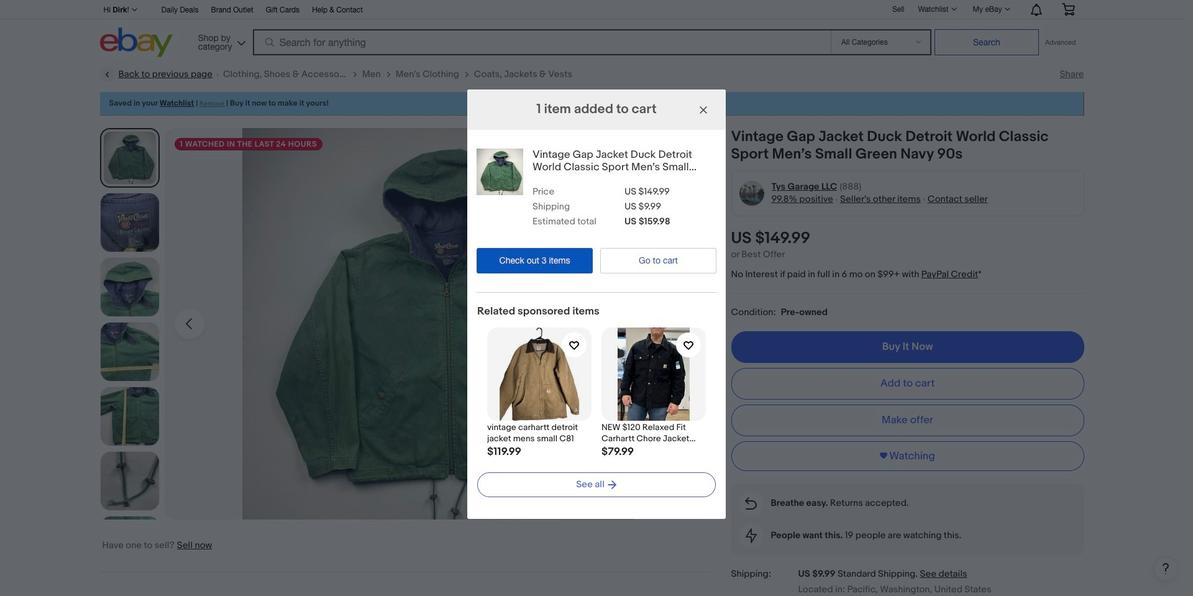 Task type: describe. For each thing, give the bounding box(es) containing it.
picture 1 of 10 image
[[102, 131, 157, 185]]

help, opens dialogs image
[[1160, 562, 1172, 575]]

account navigation
[[100, 0, 1084, 19]]

my ebay image
[[1005, 7, 1010, 11]]

picture 6 of 10 image
[[100, 452, 159, 510]]

picture 4 of 10 image
[[100, 323, 159, 381]]

your shopping cart image
[[1061, 3, 1075, 16]]

1 with details__icon image from the top
[[745, 497, 757, 509]]



Task type: locate. For each thing, give the bounding box(es) containing it.
vintage gap jacket duck detroit world classic sport men's small green navy 90s - picture 1 of 10 image
[[164, 128, 711, 520]]

picture 2 of 10 image
[[100, 193, 159, 252]]

2 with details__icon image from the top
[[745, 528, 757, 543]]

0 vertical spatial with details__icon image
[[745, 497, 757, 509]]

picture 3 of 10 image
[[100, 258, 159, 316]]

picture 5 of 10 image
[[100, 387, 159, 446]]

None text field
[[487, 445, 521, 458], [576, 479, 605, 490], [487, 445, 521, 458], [576, 479, 605, 490]]

banner
[[100, 0, 1084, 60]]

with details__icon image
[[745, 497, 757, 509], [745, 528, 757, 543]]

None submit
[[935, 29, 1039, 55]]

1 vertical spatial with details__icon image
[[745, 528, 757, 543]]

dialog
[[0, 0, 1193, 596]]

None text field
[[602, 445, 634, 458]]

list
[[477, 317, 716, 469]]

vintage gap jacket duck detroit world classic sport men's small green navy 90s image
[[477, 148, 523, 195]]

watchlist image
[[951, 7, 957, 11]]



Task type: vqa. For each thing, say whether or not it's contained in the screenshot.
the bottom with details__icon
yes



